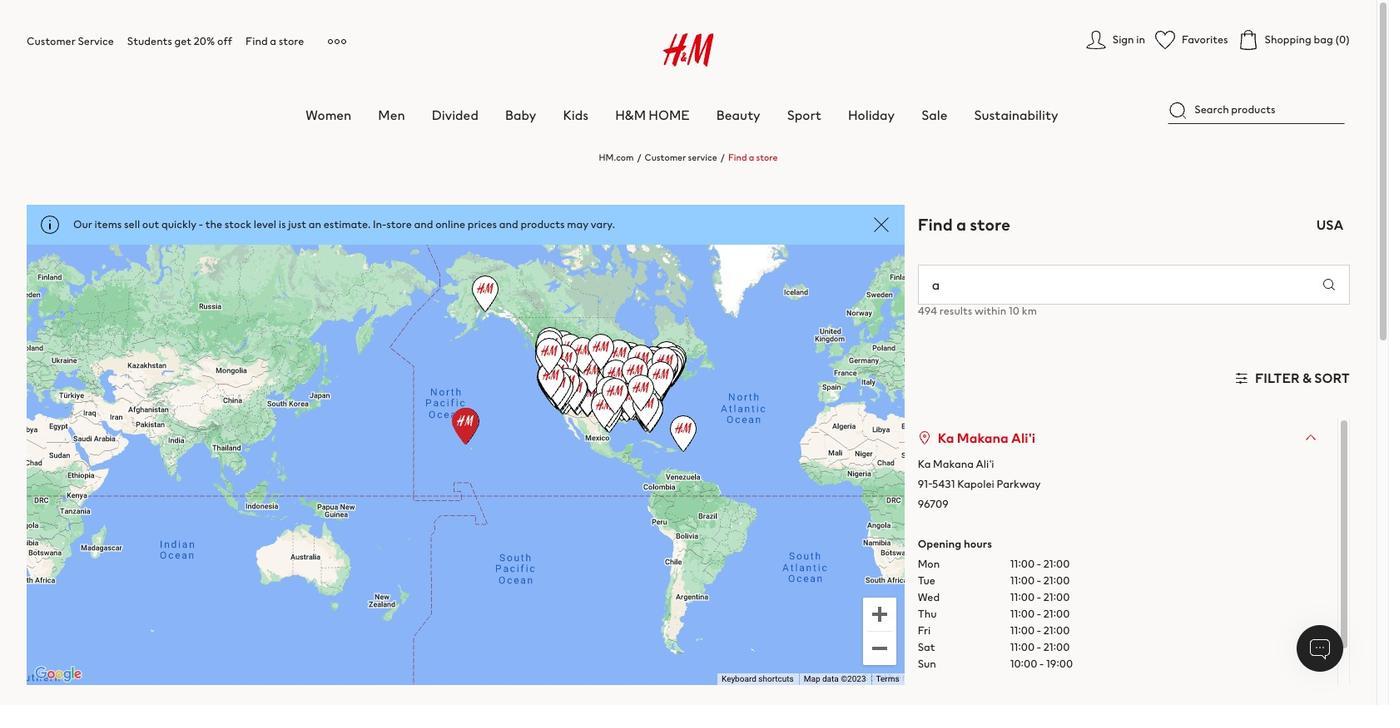 Task type: locate. For each thing, give the bounding box(es) containing it.
ka
[[938, 428, 955, 448], [918, 456, 931, 472]]

1 horizontal spatial /
[[721, 151, 725, 164]]

0 horizontal spatial find a store
[[246, 33, 304, 49]]

0 horizontal spatial ka
[[918, 456, 931, 472]]

1 vertical spatial makana
[[933, 456, 974, 472]]

1 horizontal spatial find a store
[[918, 212, 1011, 236]]

/ right service at the top
[[721, 151, 725, 164]]

1 vertical spatial customer
[[645, 151, 686, 164]]

0 vertical spatial find a store
[[246, 33, 304, 49]]

1 11:00 from the top
[[1011, 556, 1035, 572]]

off
[[217, 33, 232, 49]]

ka inside ka makana ali'i 91-5431 kapolei parkway 96709
[[918, 456, 931, 472]]

ali'i up kapolei
[[976, 456, 995, 472]]

0 horizontal spatial and
[[414, 216, 433, 232]]

beauty link
[[717, 105, 761, 125]]

find a store link right off
[[246, 33, 304, 49]]

usa button
[[1311, 205, 1351, 245]]

2 11:00 from the top
[[1011, 573, 1035, 589]]

10
[[1009, 303, 1020, 319]]

an
[[309, 216, 321, 232]]

11:00
[[1011, 556, 1035, 572], [1011, 573, 1035, 589], [1011, 590, 1035, 606], [1011, 606, 1035, 622], [1011, 623, 1035, 639], [1011, 640, 1035, 655]]

- for thu
[[1037, 606, 1042, 622]]

1 vertical spatial find a store
[[918, 212, 1011, 236]]

3 21:00 from the top
[[1044, 590, 1070, 606]]

shopping bag (0) link
[[1239, 30, 1351, 50]]

find
[[246, 33, 268, 49], [728, 151, 747, 164], [918, 212, 953, 236]]

items
[[95, 216, 122, 232]]

2 and from the left
[[499, 216, 519, 232]]

1 horizontal spatial customer
[[645, 151, 686, 164]]

1 vertical spatial a
[[749, 151, 755, 164]]

4 21:00 from the top
[[1044, 606, 1070, 622]]

21:00 for sat
[[1044, 640, 1070, 655]]

11:00 for thu
[[1011, 606, 1035, 622]]

ka inside dropdown button
[[938, 428, 955, 448]]

1 vertical spatial find
[[728, 151, 747, 164]]

11:00 - 21:00 for fri
[[1011, 623, 1070, 639]]

find a store main content
[[0, 70, 1377, 705]]

customer inside find a store "main content"
[[645, 151, 686, 164]]

out
[[142, 216, 159, 232]]

makana for ka makana ali'i
[[957, 428, 1009, 448]]

ali'i up 'parkway'
[[1012, 428, 1036, 448]]

0 horizontal spatial /
[[637, 151, 642, 164]]

in-
[[373, 216, 387, 232]]

- for fri
[[1037, 623, 1042, 639]]

parkway
[[997, 476, 1041, 492]]

tue
[[918, 573, 936, 589]]

bag
[[1314, 32, 1334, 47]]

baby link
[[505, 105, 537, 125]]

find a store
[[246, 33, 304, 49], [918, 212, 1011, 236]]

0 horizontal spatial find
[[246, 33, 268, 49]]

11:00 - 21:00
[[1011, 556, 1070, 572], [1011, 573, 1070, 589], [1011, 590, 1070, 606], [1011, 606, 1070, 622], [1011, 623, 1070, 639], [1011, 640, 1070, 655]]

0 vertical spatial customer
[[27, 33, 76, 49]]

sustainability
[[975, 105, 1059, 125]]

-
[[199, 216, 203, 232], [1037, 556, 1042, 572], [1037, 573, 1042, 589], [1037, 590, 1042, 606], [1037, 606, 1042, 622], [1037, 623, 1042, 639], [1037, 640, 1042, 655], [1040, 656, 1044, 672]]

0 vertical spatial find a store link
[[246, 33, 304, 49]]

1 vertical spatial find a store link
[[728, 151, 778, 164]]

and
[[414, 216, 433, 232], [499, 216, 519, 232]]

2 vertical spatial find
[[918, 212, 953, 236]]

5431
[[933, 476, 956, 492]]

3 11:00 - 21:00 from the top
[[1011, 590, 1070, 606]]

1 vertical spatial ka
[[918, 456, 931, 472]]

our
[[73, 216, 92, 232]]

(0)
[[1336, 32, 1351, 47]]

sale
[[922, 105, 948, 125]]

customer left service at the top
[[645, 151, 686, 164]]

women
[[306, 105, 352, 125]]

vary.
[[591, 216, 615, 232]]

11:00 - 21:00 for sat
[[1011, 640, 1070, 655]]

and right 'prices'
[[499, 216, 519, 232]]

customer
[[27, 33, 76, 49], [645, 151, 686, 164]]

sale link
[[922, 105, 948, 125]]

data
[[823, 674, 839, 684]]

map
[[804, 674, 821, 684]]

1 horizontal spatial find a store link
[[728, 151, 778, 164]]

19:00
[[1047, 656, 1073, 672]]

21:00
[[1044, 556, 1070, 572], [1044, 573, 1070, 589], [1044, 590, 1070, 606], [1044, 606, 1070, 622], [1044, 623, 1070, 639], [1044, 640, 1070, 655]]

5 11:00 - 21:00 from the top
[[1011, 623, 1070, 639]]

favorites
[[1182, 32, 1229, 47]]

h&m home link
[[615, 105, 690, 125]]

1 horizontal spatial ali'i
[[1012, 428, 1036, 448]]

makana up ka makana ali'i 91-5431 kapolei parkway 96709
[[957, 428, 1009, 448]]

6 11:00 - 21:00 from the top
[[1011, 640, 1070, 655]]

makana inside ka makana ali'i 91-5431 kapolei parkway 96709
[[933, 456, 974, 472]]

1 horizontal spatial ka
[[938, 428, 955, 448]]

find a store link
[[246, 33, 304, 49], [728, 151, 778, 164]]

91-
[[918, 476, 933, 492]]

3 11:00 from the top
[[1011, 590, 1035, 606]]

1 and from the left
[[414, 216, 433, 232]]

1 vertical spatial ali'i
[[976, 456, 995, 472]]

and left online
[[414, 216, 433, 232]]

4 11:00 from the top
[[1011, 606, 1035, 622]]

online
[[436, 216, 465, 232]]

1 21:00 from the top
[[1044, 556, 1070, 572]]

0 horizontal spatial a
[[270, 33, 276, 49]]

service
[[78, 33, 114, 49]]

opening
[[918, 536, 962, 552]]

/
[[637, 151, 642, 164], [721, 151, 725, 164]]

0 horizontal spatial customer
[[27, 33, 76, 49]]

makana inside dropdown button
[[957, 428, 1009, 448]]

11:00 for tue
[[1011, 573, 1035, 589]]

ali'i inside dropdown button
[[1012, 428, 1036, 448]]

header.primary.navigation element
[[27, 13, 1390, 125]]

5 11:00 from the top
[[1011, 623, 1035, 639]]

ka up 91-
[[918, 456, 931, 472]]

0 vertical spatial ka
[[938, 428, 955, 448]]

494
[[918, 303, 938, 319]]

sell
[[124, 216, 140, 232]]

4 11:00 - 21:00 from the top
[[1011, 606, 1070, 622]]

2 / from the left
[[721, 151, 725, 164]]

1 horizontal spatial a
[[749, 151, 755, 164]]

©2023
[[841, 674, 866, 684]]

find a store link down "beauty" link
[[728, 151, 778, 164]]

ka up 5431
[[938, 428, 955, 448]]

filter
[[1256, 368, 1300, 388]]

find a store inside "main content"
[[918, 212, 1011, 236]]

ka makana ali'i 91-5431 kapolei parkway 96709
[[918, 456, 1041, 512]]

/ right hm.com
[[637, 151, 642, 164]]

kapolei
[[958, 476, 995, 492]]

6 11:00 from the top
[[1011, 640, 1035, 655]]

thu
[[918, 606, 937, 622]]

2 horizontal spatial a
[[957, 212, 967, 236]]

customer left service
[[27, 33, 76, 49]]

0 vertical spatial find
[[246, 33, 268, 49]]

1 11:00 - 21:00 from the top
[[1011, 556, 1070, 572]]

sign in button
[[1086, 30, 1146, 50]]

11:00 for fri
[[1011, 623, 1035, 639]]

6 21:00 from the top
[[1044, 640, 1070, 655]]

2 21:00 from the top
[[1044, 573, 1070, 589]]

- for sun
[[1040, 656, 1044, 672]]

5 21:00 from the top
[[1044, 623, 1070, 639]]

h&m home
[[615, 105, 690, 125]]

map region
[[0, 70, 1054, 705]]

ali'i inside ka makana ali'i 91-5431 kapolei parkway 96709
[[976, 456, 995, 472]]

0 vertical spatial ali'i
[[1012, 428, 1036, 448]]

0 horizontal spatial ali'i
[[976, 456, 995, 472]]

0 vertical spatial makana
[[957, 428, 1009, 448]]

1 horizontal spatial and
[[499, 216, 519, 232]]

ali'i
[[1012, 428, 1036, 448], [976, 456, 995, 472]]

11:00 for wed
[[1011, 590, 1035, 606]]

makana up 5431
[[933, 456, 974, 472]]

11:00 - 21:00 for wed
[[1011, 590, 1070, 606]]

10:00
[[1011, 656, 1038, 672]]

2 11:00 - 21:00 from the top
[[1011, 573, 1070, 589]]

filter & sort
[[1256, 368, 1351, 388]]

11:00 for mon
[[1011, 556, 1035, 572]]



Task type: vqa. For each thing, say whether or not it's contained in the screenshot.
Size Guide at the right of the page
no



Task type: describe. For each thing, give the bounding box(es) containing it.
hm.com link
[[599, 151, 634, 164]]

mon
[[918, 556, 940, 572]]

ka makana ali'i button
[[918, 418, 1338, 458]]

students get 20% off
[[127, 33, 232, 49]]

beauty
[[717, 105, 761, 125]]

11:00 for sat
[[1011, 640, 1035, 655]]

products
[[521, 216, 565, 232]]

students get 20% off link
[[127, 33, 232, 49]]

students
[[127, 33, 172, 49]]

0 vertical spatial a
[[270, 33, 276, 49]]

- for wed
[[1037, 590, 1042, 606]]

find a store inside header.primary.navigation element
[[246, 33, 304, 49]]

google image
[[31, 664, 86, 685]]

terms link
[[876, 674, 900, 684]]

stock
[[225, 216, 252, 232]]

customer inside header.primary.navigation element
[[27, 33, 76, 49]]

terms
[[876, 674, 900, 684]]

sign in
[[1113, 32, 1146, 47]]

1 horizontal spatial find
[[728, 151, 747, 164]]

kids link
[[563, 105, 589, 125]]

sign
[[1113, 32, 1135, 47]]

2 horizontal spatial find
[[918, 212, 953, 236]]

may
[[567, 216, 589, 232]]

hm.com / customer service / find a store
[[599, 151, 778, 164]]

home
[[649, 105, 690, 125]]

0 horizontal spatial find a store link
[[246, 33, 304, 49]]

10:00 - 19:00
[[1011, 656, 1073, 672]]

11:00 - 21:00 for mon
[[1011, 556, 1070, 572]]

favorites link
[[1156, 30, 1229, 50]]

wed
[[918, 590, 940, 606]]

holiday link
[[848, 105, 895, 125]]

map data ©2023
[[804, 674, 866, 684]]

makana for ka makana ali'i 91-5431 kapolei parkway 96709
[[933, 456, 974, 472]]

results
[[940, 303, 973, 319]]

fri
[[918, 623, 931, 639]]

holiday
[[848, 105, 895, 125]]

opening hours
[[918, 536, 992, 552]]

20%
[[194, 33, 215, 49]]

quickly
[[162, 216, 197, 232]]

prices
[[468, 216, 497, 232]]

ali'i for ka makana ali'i 91-5431 kapolei parkway 96709
[[976, 456, 995, 472]]

ka makana ali'i
[[938, 428, 1036, 448]]

&
[[1303, 368, 1312, 388]]

our items sell out quickly - the stock level is just an estimate. in-store and online prices and products may vary.
[[73, 216, 615, 232]]

- for tue
[[1037, 573, 1042, 589]]

- for sat
[[1037, 640, 1042, 655]]

kids
[[563, 105, 589, 125]]

level
[[254, 216, 276, 232]]

h&m
[[615, 105, 646, 125]]

men link
[[378, 105, 405, 125]]

shortcuts
[[759, 674, 794, 684]]

shopping bag (0)
[[1265, 32, 1351, 47]]

- for mon
[[1037, 556, 1042, 572]]

is
[[279, 216, 286, 232]]

keyboard shortcuts button
[[722, 674, 794, 685]]

96709
[[918, 496, 949, 512]]

find inside header.primary.navigation element
[[246, 33, 268, 49]]

shopping
[[1265, 32, 1312, 47]]

ka for ka makana ali'i 91-5431 kapolei parkway 96709
[[918, 456, 931, 472]]

usa
[[1317, 215, 1344, 235]]

21:00 for mon
[[1044, 556, 1070, 572]]

11:00 - 21:00 for thu
[[1011, 606, 1070, 622]]

baby
[[505, 105, 537, 125]]

customer service
[[27, 33, 114, 49]]

just
[[288, 216, 307, 232]]

11:00 - 21:00 for tue
[[1011, 573, 1070, 589]]

sat
[[918, 640, 936, 655]]

get
[[175, 33, 192, 49]]

2 vertical spatial a
[[957, 212, 967, 236]]

filter & sort button
[[1236, 358, 1351, 398]]

ka makana ali'i region
[[918, 536, 1338, 705]]

h&m image
[[663, 33, 714, 67]]

sort
[[1315, 368, 1351, 388]]

divided link
[[432, 105, 479, 125]]

women link
[[306, 105, 352, 125]]

search text field
[[919, 266, 1310, 304]]

km
[[1022, 303, 1037, 319]]

in
[[1137, 32, 1146, 47]]

sport link
[[787, 105, 822, 125]]

customer service link
[[27, 33, 114, 49]]

customer service link
[[645, 151, 718, 164]]

Search products search field
[[1168, 97, 1345, 124]]

hm.com
[[599, 151, 634, 164]]

service
[[688, 151, 718, 164]]

21:00 for wed
[[1044, 590, 1070, 606]]

1 / from the left
[[637, 151, 642, 164]]

sustainability link
[[975, 105, 1059, 125]]

21:00 for fri
[[1044, 623, 1070, 639]]

21:00 for tue
[[1044, 573, 1070, 589]]

ka for ka makana ali'i
[[938, 428, 955, 448]]

store inside header.primary.navigation element
[[279, 33, 304, 49]]

keyboard shortcuts
[[722, 674, 794, 684]]

men
[[378, 105, 405, 125]]

494 results within 10 km
[[918, 303, 1037, 319]]

within
[[975, 303, 1007, 319]]

sport
[[787, 105, 822, 125]]

ali'i for ka makana ali'i
[[1012, 428, 1036, 448]]

the
[[205, 216, 222, 232]]

21:00 for thu
[[1044, 606, 1070, 622]]

keyboard
[[722, 674, 757, 684]]



